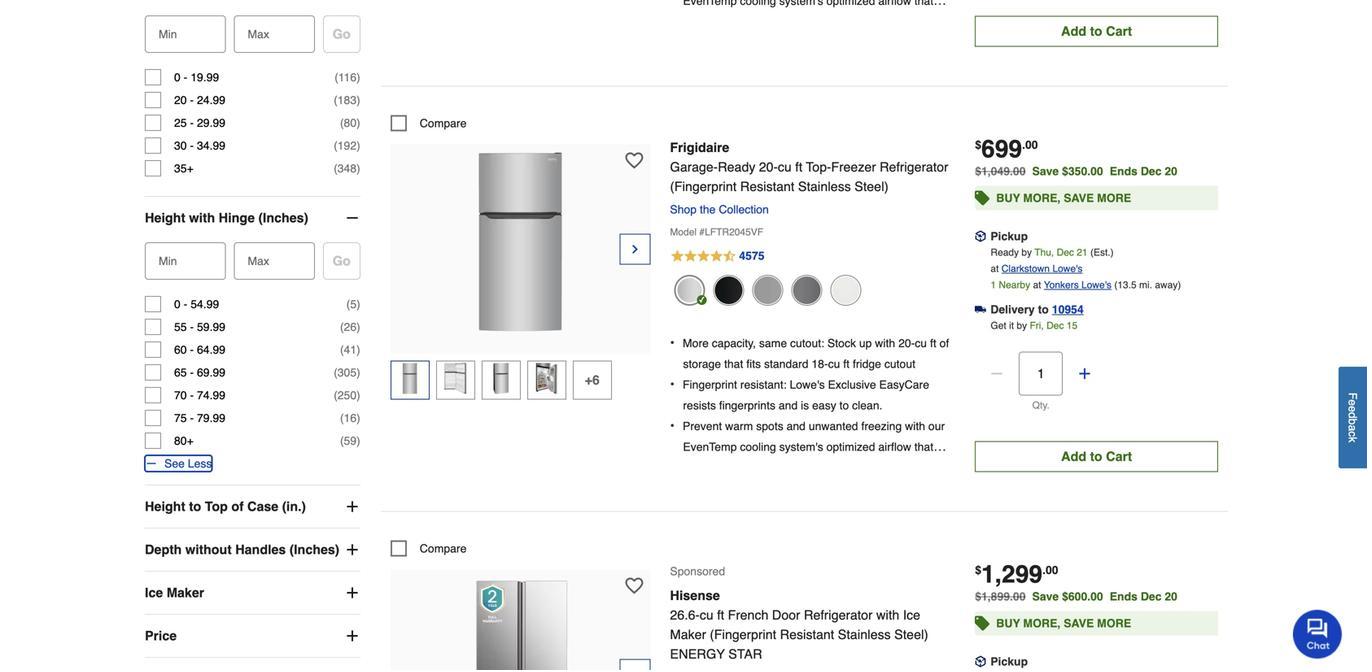 Task type: locate. For each thing, give the bounding box(es) containing it.
1 vertical spatial (inches)
[[290, 542, 339, 557]]

2 $ from the top
[[975, 564, 981, 577]]

minus image left see on the left bottom of page
[[145, 457, 158, 470]]

1 vertical spatial •
[[670, 377, 675, 392]]

1 vertical spatial (fingerprint
[[710, 627, 776, 642]]

0 vertical spatial and
[[779, 399, 798, 412]]

that
[[724, 358, 743, 371], [914, 441, 933, 454]]

plus image
[[344, 499, 360, 515], [344, 542, 360, 558], [344, 585, 360, 601]]

steel) inside frigidaire garage-ready 20-cu ft top-freezer refrigerator (fingerprint resistant stainless steel)
[[855, 179, 889, 194]]

1 buy from the top
[[996, 192, 1020, 205]]

1 vertical spatial steel)
[[894, 627, 928, 642]]

11 ) from the top
[[357, 412, 360, 425]]

case
[[247, 499, 278, 514]]

1 ) from the top
[[357, 71, 360, 84]]

temperature
[[791, 461, 852, 475]]

-
[[184, 71, 187, 84], [190, 94, 194, 107], [190, 116, 194, 129], [190, 139, 194, 152], [184, 298, 187, 311], [190, 321, 194, 334], [190, 343, 194, 356], [190, 366, 194, 379], [190, 389, 194, 402], [190, 412, 194, 425]]

) up ( 80 )
[[357, 94, 360, 107]]

by inside ready by thu, dec 21 (est.) at clarkstown lowe's 1 nearby at yonkers lowe's (13.5 mi. away)
[[1022, 247, 1032, 258]]

2 e from the top
[[1346, 406, 1359, 412]]

dec left 21 at the top right of the page
[[1057, 247, 1074, 258]]

handles
[[235, 542, 286, 557]]

192
[[338, 139, 357, 152]]

and up system's
[[787, 420, 806, 433]]

0 for 0 - 19.99
[[174, 71, 180, 84]]

min
[[159, 28, 177, 41], [159, 255, 177, 268]]

- left 19.99
[[184, 71, 187, 84]]

1 vertical spatial resistant
[[780, 627, 834, 642]]

1 0 from the top
[[174, 71, 180, 84]]

(inches) inside button
[[290, 542, 339, 557]]

1 horizontal spatial 20-
[[898, 337, 915, 350]]

0 horizontal spatial minus image
[[145, 457, 158, 470]]

prevent
[[683, 420, 722, 433]]

cu down the hisense
[[700, 608, 713, 623]]

of
[[940, 337, 949, 350], [231, 499, 244, 514]]

2 buy more, save more from the top
[[996, 617, 1131, 630]]

stainless steel image
[[752, 275, 783, 306]]

star
[[728, 647, 762, 662]]

by up clarkstown
[[1022, 247, 1032, 258]]

maker down 26.6-
[[670, 627, 706, 642]]

0 vertical spatial 0
[[174, 71, 180, 84]]

0 vertical spatial compare
[[420, 117, 467, 130]]

1 horizontal spatial maker
[[670, 627, 706, 642]]

stock
[[828, 337, 856, 350]]

20- inside • more capacity, same cutout: stock up with 20-cu ft of storage that fits standard 18-cu ft fridge cutout • fingerprint resistant: lowe's exclusive easycare resists fingerprints and is easy to clean. • prevent warm spots and unwanted freezing with our eventemp cooling system's optimized airflow that ensures a consistent temperature throughout your refrigerator.
[[898, 337, 915, 350]]

savings save $600.00 element
[[1032, 590, 1184, 603]]

buy for 1,299
[[996, 617, 1020, 630]]

(fingerprint inside hisense 26.6-cu ft french door refrigerator with ice maker (fingerprint resistant stainless steel) energy star
[[710, 627, 776, 642]]

( down 250 at the left
[[340, 412, 344, 425]]

black image
[[713, 275, 744, 306]]

1 e from the top
[[1346, 400, 1359, 406]]

1 plus image from the top
[[344, 499, 360, 515]]

0 vertical spatial pickup image
[[975, 231, 986, 242]]

- right 55
[[190, 321, 194, 334]]

thumbnail image
[[395, 363, 425, 394], [440, 363, 471, 394], [486, 363, 517, 394], [531, 363, 562, 394]]

( up 183
[[335, 71, 338, 84]]

min up 0 - 19.99
[[159, 28, 177, 41]]

sponsored
[[670, 565, 725, 578]]

0 vertical spatial by
[[1022, 247, 1032, 258]]

#
[[699, 227, 705, 238]]

delivery
[[991, 303, 1035, 316]]

cutout:
[[790, 337, 824, 350]]

1 vertical spatial gallery item 0 image
[[431, 578, 610, 671]]

1 horizontal spatial of
[[940, 337, 949, 350]]

to inside • more capacity, same cutout: stock up with 20-cu ft of storage that fits standard 18-cu ft fridge cutout • fingerprint resistant: lowe's exclusive easycare resists fingerprints and is easy to clean. • prevent warm spots and unwanted freezing with our eventemp cooling system's optimized airflow that ensures a consistent temperature throughout your refrigerator.
[[839, 399, 849, 412]]

height for height with hinge (inches)
[[145, 210, 185, 225]]

shop
[[670, 203, 697, 216]]

maker inside button
[[167, 586, 204, 601]]

( up ( 41 )
[[340, 321, 344, 334]]

pickup up clarkstown
[[991, 230, 1028, 243]]

4 ) from the top
[[357, 139, 360, 152]]

gallery item 0 image
[[431, 153, 610, 332], [431, 578, 610, 671]]

e
[[1346, 400, 1359, 406], [1346, 406, 1359, 412]]

1 vertical spatial cart
[[1106, 449, 1132, 464]]

maker
[[167, 586, 204, 601], [670, 627, 706, 642]]

(inches) for depth without handles (inches)
[[290, 542, 339, 557]]

1 vertical spatial refrigerator
[[804, 608, 873, 623]]

20- up collection
[[759, 160, 778, 175]]

height up 'min' number field
[[145, 210, 185, 225]]

0 vertical spatial ends dec 20 element
[[1110, 165, 1184, 178]]

buy for 699
[[996, 192, 1020, 205]]

20-
[[759, 160, 778, 175], [898, 337, 915, 350]]

0 vertical spatial lowe's
[[1053, 263, 1083, 275]]

ice left tag filled image
[[903, 608, 920, 623]]

59
[[344, 435, 357, 448]]

cu
[[778, 160, 792, 175], [915, 337, 927, 350], [828, 358, 840, 371], [700, 608, 713, 623]]

dec for $600.00
[[1141, 590, 1162, 603]]

0 horizontal spatial at
[[991, 263, 999, 275]]

$ inside $ 699 .00
[[975, 138, 981, 151]]

2 ends dec 20 element from the top
[[1110, 590, 1184, 603]]

2 go button from the top
[[323, 243, 360, 280]]

1 cart from the top
[[1106, 24, 1132, 39]]

2 • from the top
[[670, 377, 675, 392]]

1 vertical spatial 20
[[1165, 165, 1177, 178]]

20 for 1,299
[[1165, 590, 1177, 603]]

) up ( 16 )
[[357, 389, 360, 402]]

.00
[[1022, 138, 1038, 151], [1042, 564, 1058, 577]]

height inside 'button'
[[145, 499, 185, 514]]

29.99
[[197, 116, 225, 129]]

0 for 0 - 54.99
[[174, 298, 180, 311]]

actual price $1,299.00 element
[[975, 561, 1058, 589]]

( up 250 at the left
[[334, 366, 338, 379]]

cutout
[[884, 358, 915, 371]]

( up the ( 26 )
[[346, 298, 350, 311]]

1 vertical spatial 0
[[174, 298, 180, 311]]

7 ) from the top
[[357, 321, 360, 334]]

2 height from the top
[[145, 499, 185, 514]]

•
[[670, 335, 675, 350], [670, 377, 675, 392], [670, 418, 675, 433]]

2 0 from the top
[[174, 298, 180, 311]]

a up k
[[1346, 425, 1359, 431]]

20 for 699
[[1165, 165, 1177, 178]]

buy more, save more down $1,049.00 save $350.00 ends dec 20
[[996, 192, 1131, 205]]

add to cart for 2nd add to cart button from the top
[[1061, 449, 1132, 464]]

cu left the top- on the top right of the page
[[778, 160, 792, 175]]

pickup image down tag filled image
[[975, 656, 986, 668]]

0 horizontal spatial that
[[724, 358, 743, 371]]

1 min from the top
[[159, 28, 177, 41]]

0 vertical spatial stainless
[[798, 179, 851, 194]]

116
[[338, 71, 357, 84]]

see less
[[164, 457, 212, 470]]

1 vertical spatial of
[[231, 499, 244, 514]]

ft inside hisense 26.6-cu ft french door refrigerator with ice maker (fingerprint resistant stainless steel) energy star
[[717, 608, 724, 623]]

55 - 59.99
[[174, 321, 225, 334]]

0 vertical spatial that
[[724, 358, 743, 371]]

same
[[759, 337, 787, 350]]

at
[[991, 263, 999, 275], [1033, 280, 1041, 291]]

16
[[344, 412, 357, 425]]

2 compare from the top
[[420, 542, 467, 555]]

0 horizontal spatial refrigerator
[[804, 608, 873, 623]]

2 min from the top
[[159, 255, 177, 268]]

2 thumbnail image from the left
[[440, 363, 471, 394]]

0 vertical spatial (inches)
[[258, 210, 308, 225]]

10 ) from the top
[[357, 389, 360, 402]]

dec
[[1141, 165, 1162, 178], [1057, 247, 1074, 258], [1047, 320, 1064, 332], [1141, 590, 1162, 603]]

75 - 79.99
[[174, 412, 225, 425]]

pickup image
[[975, 231, 986, 242], [975, 656, 986, 668]]

) for ( 59 )
[[357, 435, 360, 448]]

minus image
[[344, 210, 360, 226]]

to inside 'button'
[[189, 499, 201, 514]]

1 vertical spatial pickup
[[991, 656, 1028, 669]]

- for 69.99
[[190, 366, 194, 379]]

0 vertical spatial (fingerprint
[[670, 179, 737, 194]]

buy more, save more for 1,299
[[996, 617, 1131, 630]]

more, down $1,899.00 save $600.00 ends dec 20
[[1023, 617, 1061, 630]]

steel) inside hisense 26.6-cu ft french door refrigerator with ice maker (fingerprint resistant stainless steel) energy star
[[894, 627, 928, 642]]

( down ( 116 )
[[334, 94, 338, 107]]

minus image left stepper number input field with increment and decrement buttons number field
[[989, 366, 1005, 382]]

$ 1,299 .00
[[975, 561, 1058, 589]]

0 vertical spatial a
[[1346, 425, 1359, 431]]

1 vertical spatial height
[[145, 499, 185, 514]]

1 vertical spatial compare
[[420, 542, 467, 555]]

- right 25
[[190, 116, 194, 129]]

1 horizontal spatial steel)
[[894, 627, 928, 642]]

41
[[344, 343, 357, 356]]

1 compare from the top
[[420, 117, 467, 130]]

0 horizontal spatial .00
[[1022, 138, 1038, 151]]

.00 inside $ 1,299 .00
[[1042, 564, 1058, 577]]

60 - 64.99
[[174, 343, 225, 356]]

(fingerprint inside frigidaire garage-ready 20-cu ft top-freezer refrigerator (fingerprint resistant stainless steel)
[[670, 179, 737, 194]]

go button
[[323, 16, 360, 53], [323, 243, 360, 280]]

2 add to cart from the top
[[1061, 449, 1132, 464]]

ends for 1,299
[[1110, 590, 1138, 603]]

12 ) from the top
[[357, 435, 360, 448]]

plus image inside depth without handles (inches) button
[[344, 542, 360, 558]]

system's
[[779, 441, 823, 454]]

) up 183
[[357, 71, 360, 84]]

0 vertical spatial maker
[[167, 586, 204, 601]]

cu up cutout
[[915, 337, 927, 350]]

1 vertical spatial $
[[975, 564, 981, 577]]

1 vertical spatial ends dec 20 element
[[1110, 590, 1184, 603]]

1 pickup from the top
[[991, 230, 1028, 243]]

- left 54.99
[[184, 298, 187, 311]]

1 add to cart from the top
[[1061, 24, 1132, 39]]

0 vertical spatial ready
[[718, 160, 755, 175]]

5 ) from the top
[[357, 162, 360, 175]]

0 vertical spatial more,
[[1023, 192, 1061, 205]]

stainless inside frigidaire garage-ready 20-cu ft top-freezer refrigerator (fingerprint resistant stainless steel)
[[798, 179, 851, 194]]

$ inside $ 1,299 .00
[[975, 564, 981, 577]]

refrigerator right freezer
[[880, 160, 948, 175]]

add to cart
[[1061, 24, 1132, 39], [1061, 449, 1132, 464]]

1 vertical spatial plus image
[[344, 542, 360, 558]]

and
[[779, 399, 798, 412], [787, 420, 806, 433]]

3 plus image from the top
[[344, 585, 360, 601]]

ends dec 20 element
[[1110, 165, 1184, 178], [1110, 590, 1184, 603]]

3 ) from the top
[[357, 116, 360, 129]]

0 vertical spatial ice
[[145, 586, 163, 601]]

(inches) down (in.)
[[290, 542, 339, 557]]

spots
[[756, 420, 783, 433]]

tag filled image
[[975, 187, 990, 210]]

74.99
[[197, 389, 225, 402]]

1 ends from the top
[[1110, 165, 1138, 178]]

2 add from the top
[[1061, 449, 1086, 464]]

1 add from the top
[[1061, 24, 1086, 39]]

2 gallery item 0 image from the top
[[431, 578, 610, 671]]

maker down depth
[[167, 586, 204, 601]]

plus image
[[1077, 366, 1093, 382], [344, 628, 360, 645]]

0 vertical spatial •
[[670, 335, 675, 350]]

go
[[333, 27, 351, 42], [333, 254, 351, 269]]

2 ) from the top
[[357, 94, 360, 107]]

resistant up collection
[[740, 179, 794, 194]]

1 vertical spatial max
[[248, 255, 269, 268]]

( for 183
[[334, 94, 338, 107]]

9 ) from the top
[[357, 366, 360, 379]]

) down 5 at the top of the page
[[357, 321, 360, 334]]

(13.5
[[1114, 280, 1137, 291]]

add to cart for first add to cart button from the top of the page
[[1061, 24, 1132, 39]]

) down ( 41 )
[[357, 366, 360, 379]]

1 vertical spatial that
[[914, 441, 933, 454]]

- right "30" on the left top of page
[[190, 139, 194, 152]]

1 vertical spatial buy
[[996, 617, 1020, 630]]

height inside "button"
[[145, 210, 185, 225]]

ready
[[718, 160, 755, 175], [991, 247, 1019, 258]]

) up 59
[[357, 412, 360, 425]]

dec for by
[[1047, 320, 1064, 332]]

0 vertical spatial steel)
[[855, 179, 889, 194]]

1 vertical spatial min
[[159, 255, 177, 268]]

lowe's left the (13.5 at the top right
[[1081, 280, 1112, 291]]

1 height from the top
[[145, 210, 185, 225]]

8 ) from the top
[[357, 343, 360, 356]]

warm
[[725, 420, 753, 433]]

( up ( 305 )
[[340, 343, 344, 356]]

6 ) from the top
[[357, 298, 360, 311]]

1 horizontal spatial refrigerator
[[880, 160, 948, 175]]

1 vertical spatial more
[[683, 337, 709, 350]]

0 vertical spatial cart
[[1106, 24, 1132, 39]]

1 horizontal spatial a
[[1346, 425, 1359, 431]]

go button down minus image
[[323, 243, 360, 280]]

30
[[174, 139, 187, 152]]

of inside 'button'
[[231, 499, 244, 514]]

0 vertical spatial .00
[[1022, 138, 1038, 151]]

1 vertical spatial go
[[333, 254, 351, 269]]

1 vertical spatial buy more, save more
[[996, 617, 1131, 630]]

) down ( 16 )
[[357, 435, 360, 448]]

top
[[205, 499, 228, 514]]

0 horizontal spatial maker
[[167, 586, 204, 601]]

1 vertical spatial and
[[787, 420, 806, 433]]

that up your
[[914, 441, 933, 454]]

at up 1
[[991, 263, 999, 275]]

1 horizontal spatial ready
[[991, 247, 1019, 258]]

2 plus image from the top
[[344, 542, 360, 558]]

white image
[[830, 275, 861, 306]]

1 horizontal spatial minus image
[[989, 366, 1005, 382]]

0 vertical spatial min
[[159, 28, 177, 41]]

compare inside 5013345079 element
[[420, 542, 467, 555]]

a right ensures
[[727, 461, 733, 475]]

resistant
[[740, 179, 794, 194], [780, 627, 834, 642]]

- for 34.99
[[190, 139, 194, 152]]

was price $1,049.00 element
[[975, 161, 1032, 178]]

buy right tag filled image
[[996, 617, 1020, 630]]

- for 79.99
[[190, 412, 194, 425]]

was price $1,899.00 element
[[975, 586, 1032, 603]]

with inside "button"
[[189, 210, 215, 225]]

min up 0 - 54.99
[[159, 255, 177, 268]]

2 vertical spatial 20
[[1165, 590, 1177, 603]]

1 horizontal spatial ice
[[903, 608, 920, 623]]

• left fingerprint
[[670, 377, 675, 392]]

1 horizontal spatial .00
[[1042, 564, 1058, 577]]

of inside • more capacity, same cutout: stock up with 20-cu ft of storage that fits standard 18-cu ft fridge cutout • fingerprint resistant: lowe's exclusive easycare resists fingerprints and is easy to clean. • prevent warm spots and unwanted freezing with our eventemp cooling system's optimized airflow that ensures a consistent temperature throughout your refrigerator.
[[940, 337, 949, 350]]

$
[[975, 138, 981, 151], [975, 564, 981, 577]]

lowe's
[[1053, 263, 1083, 275], [1081, 280, 1112, 291], [790, 378, 825, 392]]

( up "192"
[[340, 116, 344, 129]]

0 vertical spatial add to cart button
[[975, 16, 1218, 47]]

$ 699 .00
[[975, 135, 1038, 163]]

at down clarkstown lowe's button
[[1033, 280, 1041, 291]]

ice
[[145, 586, 163, 601], [903, 608, 920, 623]]

1 ends dec 20 element from the top
[[1110, 165, 1184, 178]]

(inches) inside "button"
[[258, 210, 308, 225]]

1 vertical spatial minus image
[[145, 457, 158, 470]]

1 max from the top
[[248, 28, 269, 41]]

0 vertical spatial max
[[248, 28, 269, 41]]

0 vertical spatial plus image
[[1077, 366, 1093, 382]]

go up 116
[[333, 27, 351, 42]]

buy more, save more
[[996, 192, 1131, 205], [996, 617, 1131, 630]]

mi.
[[1139, 280, 1152, 291]]

plus image inside height to top of case (in.) 'button'
[[344, 499, 360, 515]]

ft
[[795, 160, 802, 175], [930, 337, 936, 350], [843, 358, 850, 371], [717, 608, 724, 623]]

go down minus image
[[333, 254, 351, 269]]

0 horizontal spatial plus image
[[344, 628, 360, 645]]

1 vertical spatial ends
[[1110, 590, 1138, 603]]

more for 1,299
[[1097, 617, 1131, 630]]

0 vertical spatial go
[[333, 27, 351, 42]]

0 vertical spatial buy more, save more
[[996, 192, 1131, 205]]

more
[[1097, 192, 1131, 205], [683, 337, 709, 350], [1097, 617, 1131, 630]]

and left is
[[779, 399, 798, 412]]

1 $ from the top
[[975, 138, 981, 151]]

model # lftr2045vf
[[670, 227, 763, 238]]

75
[[174, 412, 187, 425]]

steel)
[[855, 179, 889, 194], [894, 627, 928, 642]]

1 vertical spatial at
[[1033, 280, 1041, 291]]

resistant down door on the right bottom
[[780, 627, 834, 642]]

2 ends from the top
[[1110, 590, 1138, 603]]

0 horizontal spatial ready
[[718, 160, 755, 175]]

- left 24.99
[[190, 94, 194, 107]]

minus image
[[989, 366, 1005, 382], [145, 457, 158, 470]]

ft left french
[[717, 608, 724, 623]]

2 max from the top
[[248, 255, 269, 268]]

more, down $1,049.00 save $350.00 ends dec 20
[[1023, 192, 1061, 205]]

easycare
[[879, 378, 929, 392]]

ready up clarkstown
[[991, 247, 1019, 258]]

dec for $350.00
[[1141, 165, 1162, 178]]

2 pickup image from the top
[[975, 656, 986, 668]]

( down ( 16 )
[[340, 435, 344, 448]]

) down ( 80 )
[[357, 139, 360, 152]]

1 go button from the top
[[323, 16, 360, 53]]

maker inside hisense 26.6-cu ft french door refrigerator with ice maker (fingerprint resistant stainless steel) energy star
[[670, 627, 706, 642]]

) up "192"
[[357, 116, 360, 129]]

1 vertical spatial a
[[727, 461, 733, 475]]

305
[[338, 366, 357, 379]]

1 vertical spatial go button
[[323, 243, 360, 280]]

1 vertical spatial 20-
[[898, 337, 915, 350]]

5013345079 element
[[390, 541, 467, 557]]

( for 348
[[334, 162, 338, 175]]

ends right the $350.00
[[1110, 165, 1138, 178]]

- for 24.99
[[190, 94, 194, 107]]

more down savings save $600.00 element
[[1097, 617, 1131, 630]]

2 more, from the top
[[1023, 617, 1061, 630]]

refrigerator right door on the right bottom
[[804, 608, 873, 623]]

by right it
[[1017, 320, 1027, 332]]

26
[[344, 321, 357, 334]]

go button up 116
[[323, 16, 360, 53]]

10954
[[1052, 303, 1084, 316]]

(fingerprint up the star at bottom right
[[710, 627, 776, 642]]

steel) down freezer
[[855, 179, 889, 194]]

- right 65
[[190, 366, 194, 379]]

compare inside 5001424439 element
[[420, 117, 467, 130]]

cu down stock
[[828, 358, 840, 371]]

0 - 54.99
[[174, 298, 219, 311]]

buy right tag filled icon
[[996, 192, 1020, 205]]

ends dec 20 element for 1,299
[[1110, 590, 1184, 603]]

ft inside frigidaire garage-ready 20-cu ft top-freezer refrigerator (fingerprint resistant stainless steel)
[[795, 160, 802, 175]]

go for ( 116 )
[[333, 27, 351, 42]]

0 vertical spatial buy
[[996, 192, 1020, 205]]

dec right "$600.00"
[[1141, 590, 1162, 603]]

1 vertical spatial add to cart
[[1061, 449, 1132, 464]]

more down savings save $350.00 element
[[1097, 192, 1131, 205]]

freezer
[[831, 160, 876, 175]]

( 192 )
[[334, 139, 360, 152]]

dec left 15
[[1047, 320, 1064, 332]]

0 horizontal spatial a
[[727, 461, 733, 475]]

$ up "$1,899.00"
[[975, 564, 981, 577]]

0 up 55
[[174, 298, 180, 311]]

.00 inside $ 699 .00
[[1022, 138, 1038, 151]]

cart
[[1106, 24, 1132, 39], [1106, 449, 1132, 464]]

2 vertical spatial more
[[1097, 617, 1131, 630]]

c
[[1346, 431, 1359, 437]]

( 26 )
[[340, 321, 360, 334]]

- right 75
[[190, 412, 194, 425]]

1 go from the top
[[333, 27, 351, 42]]

save down $1,899.00 save $600.00 ends dec 20
[[1064, 617, 1094, 630]]

more inside • more capacity, same cutout: stock up with 20-cu ft of storage that fits standard 18-cu ft fridge cutout • fingerprint resistant: lowe's exclusive easycare resists fingerprints and is easy to clean. • prevent warm spots and unwanted freezing with our eventemp cooling system's optimized airflow that ensures a consistent temperature throughout your refrigerator.
[[683, 337, 709, 350]]

save down $1,049.00 save $350.00 ends dec 20
[[1064, 192, 1094, 205]]

$ up $1,049.00
[[975, 138, 981, 151]]

minus image inside see less button
[[145, 457, 158, 470]]

( for 116
[[335, 71, 338, 84]]

more up storage
[[683, 337, 709, 350]]

0 vertical spatial pickup
[[991, 230, 1028, 243]]

0 vertical spatial height
[[145, 210, 185, 225]]

go button for ( 116 )
[[323, 16, 360, 53]]

2 vertical spatial plus image
[[344, 585, 360, 601]]

fits
[[746, 358, 761, 371]]

1 vertical spatial pickup image
[[975, 656, 986, 668]]

buy more, save more for 699
[[996, 192, 1131, 205]]

cu inside hisense 26.6-cu ft french door refrigerator with ice maker (fingerprint resistant stainless steel) energy star
[[700, 608, 713, 623]]

dec right the $350.00
[[1141, 165, 1162, 178]]

height up depth
[[145, 499, 185, 514]]

min for 0 - 19.99
[[159, 28, 177, 41]]

2 go from the top
[[333, 254, 351, 269]]

1 vertical spatial stainless
[[838, 627, 891, 642]]

lowe's up is
[[790, 378, 825, 392]]

18-
[[812, 358, 828, 371]]

2 buy from the top
[[996, 617, 1020, 630]]

0 horizontal spatial steel)
[[855, 179, 889, 194]]

1 more, from the top
[[1023, 192, 1061, 205]]

e up b
[[1346, 406, 1359, 412]]

1 vertical spatial plus image
[[344, 628, 360, 645]]

1 vertical spatial .00
[[1042, 564, 1058, 577]]

30 - 34.99
[[174, 139, 225, 152]]

) down "192"
[[357, 162, 360, 175]]

0 vertical spatial plus image
[[344, 499, 360, 515]]

energy
[[670, 647, 725, 662]]

0 vertical spatial refrigerator
[[880, 160, 948, 175]]

4575
[[739, 249, 765, 262]]

stainless inside hisense 26.6-cu ft french door refrigerator with ice maker (fingerprint resistant stainless steel) energy star
[[838, 627, 891, 642]]

1 horizontal spatial that
[[914, 441, 933, 454]]

70 - 74.99
[[174, 389, 225, 402]]

0 vertical spatial resistant
[[740, 179, 794, 194]]

pickup image down tag filled icon
[[975, 231, 986, 242]]

• down fingerprint resistant stainless steel image
[[670, 335, 675, 350]]

0 vertical spatial gallery item 0 image
[[431, 153, 610, 332]]

0 vertical spatial more
[[1097, 192, 1131, 205]]

see
[[164, 457, 185, 470]]

1 buy more, save more from the top
[[996, 192, 1131, 205]]

1 horizontal spatial at
[[1033, 280, 1041, 291]]

( down "192"
[[334, 162, 338, 175]]

(fingerprint down garage-
[[670, 179, 737, 194]]

None number field
[[151, 16, 219, 43], [240, 16, 308, 43], [151, 16, 219, 43], [240, 16, 308, 43]]

) up the ( 26 )
[[357, 298, 360, 311]]

0 vertical spatial add
[[1061, 24, 1086, 39]]

) down the ( 26 )
[[357, 343, 360, 356]]

• left prevent
[[670, 418, 675, 433]]

ready down frigidaire at top
[[718, 160, 755, 175]]

0 left 19.99
[[174, 71, 180, 84]]



Task type: vqa. For each thing, say whether or not it's contained in the screenshot.
chicago-brickyard lowe's button
no



Task type: describe. For each thing, give the bounding box(es) containing it.
with inside hisense 26.6-cu ft french door refrigerator with ice maker (fingerprint resistant stainless steel) energy star
[[876, 608, 899, 623]]

( for 41
[[340, 343, 344, 356]]

frigidaire garage-ready 20-cu ft top-freezer refrigerator (fingerprint resistant stainless steel)
[[670, 140, 948, 194]]

clarkstown
[[1002, 263, 1050, 275]]

25
[[174, 116, 187, 129]]

resists
[[683, 399, 716, 412]]

more for 699
[[1097, 192, 1131, 205]]

( for 59
[[340, 435, 344, 448]]

price
[[145, 629, 177, 644]]

( for 16
[[340, 412, 344, 425]]

hisense 26.6-cu ft french door refrigerator with ice maker (fingerprint resistant stainless steel) energy star
[[670, 588, 928, 662]]

183
[[338, 94, 357, 107]]

throughout
[[855, 461, 910, 475]]

plus image inside price button
[[344, 628, 360, 645]]

go button for ( 5 )
[[323, 243, 360, 280]]

top-
[[806, 160, 831, 175]]

fingerprints
[[719, 399, 775, 412]]

lowe's inside • more capacity, same cutout: stock up with 20-cu ft of storage that fits standard 18-cu ft fridge cutout • fingerprint resistant: lowe's exclusive easycare resists fingerprints and is easy to clean. • prevent warm spots and unwanted freezing with our eventemp cooling system's optimized airflow that ensures a consistent temperature throughout your refrigerator.
[[790, 378, 825, 392]]

k
[[1346, 437, 1359, 443]]

1 vertical spatial lowe's
[[1081, 280, 1112, 291]]

$1,049.00 save $350.00 ends dec 20
[[975, 165, 1177, 178]]

70
[[174, 389, 187, 402]]

standard
[[764, 358, 808, 371]]

.00 for 1,299
[[1042, 564, 1058, 577]]

ice inside hisense 26.6-cu ft french door refrigerator with ice maker (fingerprint resistant stainless steel) energy star
[[903, 608, 920, 623]]

26.6-
[[670, 608, 700, 623]]

thu,
[[1035, 247, 1054, 258]]

dec inside ready by thu, dec 21 (est.) at clarkstown lowe's 1 nearby at yonkers lowe's (13.5 mi. away)
[[1057, 247, 1074, 258]]

truck filled image
[[975, 304, 986, 316]]

height to top of case (in.)
[[145, 499, 306, 514]]

- for 64.99
[[190, 343, 194, 356]]

more, for 1,299
[[1023, 617, 1061, 630]]

a inside button
[[1346, 425, 1359, 431]]

250
[[338, 389, 357, 402]]

refrigerator.
[[683, 482, 741, 495]]

5001424439 element
[[390, 115, 467, 131]]

fri,
[[1030, 320, 1044, 332]]

1 add to cart button from the top
[[975, 16, 1218, 47]]

+6 button
[[573, 361, 612, 400]]

refrigerator inside hisense 26.6-cu ft french door refrigerator with ice maker (fingerprint resistant stainless steel) energy star
[[804, 608, 873, 623]]

( for 192
[[334, 139, 338, 152]]

- for 74.99
[[190, 389, 194, 402]]

64.99
[[197, 343, 225, 356]]

1 thumbnail image from the left
[[395, 363, 425, 394]]

easy
[[812, 399, 836, 412]]

4.5 stars image
[[670, 247, 765, 267]]

go for ( 5 )
[[333, 254, 351, 269]]

ice maker button
[[145, 572, 360, 614]]

compare for 699
[[420, 117, 467, 130]]

) for ( 80 )
[[357, 116, 360, 129]]

59.99
[[197, 321, 225, 334]]

) for ( 183 )
[[357, 94, 360, 107]]

shop the collection link
[[670, 203, 775, 216]]

$ for 1,299
[[975, 564, 981, 577]]

chat invite button image
[[1293, 609, 1343, 659]]

- for 54.99
[[184, 298, 187, 311]]

- for 29.99
[[190, 116, 194, 129]]

heart outline image
[[625, 577, 643, 595]]

20- inside frigidaire garage-ready 20-cu ft top-freezer refrigerator (fingerprint resistant stainless steel)
[[759, 160, 778, 175]]

add for 2nd add to cart button from the top
[[1061, 449, 1086, 464]]

ice inside button
[[145, 586, 163, 601]]

yonkers lowe's button
[[1044, 277, 1112, 293]]

exclusive
[[828, 378, 876, 392]]

• more capacity, same cutout: stock up with 20-cu ft of storage that fits standard 18-cu ft fridge cutout • fingerprint resistant: lowe's exclusive easycare resists fingerprints and is easy to clean. • prevent warm spots and unwanted freezing with our eventemp cooling system's optimized airflow that ensures a consistent temperature throughout your refrigerator.
[[670, 335, 949, 495]]

0 vertical spatial at
[[991, 263, 999, 275]]

3 • from the top
[[670, 418, 675, 433]]

1 vertical spatial by
[[1017, 320, 1027, 332]]

79.99
[[197, 412, 225, 425]]

without
[[185, 542, 232, 557]]

( for 5
[[346, 298, 350, 311]]

hinge
[[219, 210, 255, 225]]

21
[[1077, 247, 1088, 258]]

get it by fri, dec 15
[[991, 320, 1077, 332]]

actual price $699.00 element
[[975, 135, 1038, 163]]

65
[[174, 366, 187, 379]]

lftr2045vf
[[705, 227, 763, 238]]

) for ( 26 )
[[357, 321, 360, 334]]

Min number field
[[151, 243, 219, 270]]

( 59 )
[[340, 435, 360, 448]]

plus image for (inches)
[[344, 542, 360, 558]]

shop the collection
[[670, 203, 769, 216]]

$1,899.00
[[975, 590, 1026, 603]]

ends dec 20 element for 699
[[1110, 165, 1184, 178]]

max for 0 - 54.99
[[248, 255, 269, 268]]

- for 19.99
[[184, 71, 187, 84]]

fingerprint resistant stainless steel image
[[674, 275, 705, 306]]

tag filled image
[[975, 612, 990, 635]]

( 16 )
[[340, 412, 360, 425]]

storage
[[683, 358, 721, 371]]

frigidaire
[[670, 140, 729, 155]]

heart outline image
[[625, 152, 643, 170]]

save left the $350.00
[[1032, 165, 1059, 178]]

optimized
[[826, 441, 875, 454]]

cu inside frigidaire garage-ready 20-cu ft top-freezer refrigerator (fingerprint resistant stainless steel)
[[778, 160, 792, 175]]

ready inside frigidaire garage-ready 20-cu ft top-freezer refrigerator (fingerprint resistant stainless steel)
[[718, 160, 755, 175]]

15
[[1067, 320, 1077, 332]]

) for ( 250 )
[[357, 389, 360, 402]]

model
[[670, 227, 697, 238]]

consistent
[[736, 461, 788, 475]]

Max number field
[[240, 243, 308, 270]]

(inches) for height with hinge (inches)
[[258, 210, 308, 225]]

ice maker
[[145, 586, 204, 601]]

garage-
[[670, 160, 718, 175]]

+6
[[585, 373, 600, 388]]

1 • from the top
[[670, 335, 675, 350]]

699
[[981, 135, 1022, 163]]

) for ( 116 )
[[357, 71, 360, 84]]

) for ( 5 )
[[357, 298, 360, 311]]

eventemp
[[683, 441, 737, 454]]

( for 250
[[334, 389, 338, 402]]

$1,899.00 save $600.00 ends dec 20
[[975, 590, 1177, 603]]

) for ( 16 )
[[357, 412, 360, 425]]

(est.)
[[1090, 247, 1114, 258]]

$350.00
[[1062, 165, 1103, 178]]

min for 0 - 54.99
[[159, 255, 177, 268]]

height with hinge (inches) button
[[145, 197, 360, 239]]

1 horizontal spatial plus image
[[1077, 366, 1093, 382]]

- for 59.99
[[190, 321, 194, 334]]

resistant inside frigidaire garage-ready 20-cu ft top-freezer refrigerator (fingerprint resistant stainless steel)
[[740, 179, 794, 194]]

1 gallery item 0 image from the top
[[431, 153, 610, 332]]

french
[[728, 608, 768, 623]]

80+
[[174, 435, 193, 448]]

refrigerator inside frigidaire garage-ready 20-cu ft top-freezer refrigerator (fingerprint resistant stainless steel)
[[880, 160, 948, 175]]

more, for 699
[[1023, 192, 1061, 205]]

ft left fridge on the bottom of page
[[843, 358, 850, 371]]

capacity,
[[712, 337, 756, 350]]

savings save $350.00 element
[[1032, 165, 1184, 178]]

collection
[[719, 203, 769, 216]]

black stainless steel image
[[791, 275, 822, 306]]

(in.)
[[282, 499, 306, 514]]

.00 for 699
[[1022, 138, 1038, 151]]

19.99
[[191, 71, 219, 84]]

height for height to top of case (in.)
[[145, 499, 185, 514]]

0 vertical spatial minus image
[[989, 366, 1005, 382]]

plus image inside ice maker button
[[344, 585, 360, 601]]

3 thumbnail image from the left
[[486, 363, 517, 394]]

less
[[188, 457, 212, 470]]

Stepper number input field with increment and decrement buttons number field
[[1019, 352, 1063, 396]]

( for 26
[[340, 321, 344, 334]]

$600.00
[[1062, 590, 1103, 603]]

a inside • more capacity, same cutout: stock up with 20-cu ft of storage that fits standard 18-cu ft fridge cutout • fingerprint resistant: lowe's exclusive easycare resists fingerprints and is easy to clean. • prevent warm spots and unwanted freezing with our eventemp cooling system's optimized airflow that ensures a consistent temperature throughout your refrigerator.
[[727, 461, 733, 475]]

2 cart from the top
[[1106, 449, 1132, 464]]

( for 305
[[334, 366, 338, 379]]

add for first add to cart button from the top of the page
[[1061, 24, 1086, 39]]

ft right up at bottom right
[[930, 337, 936, 350]]

depth
[[145, 542, 182, 557]]

d
[[1346, 412, 1359, 419]]

qty.
[[1032, 400, 1050, 411]]

( 116 )
[[335, 71, 360, 84]]

up
[[859, 337, 872, 350]]

1 pickup image from the top
[[975, 231, 986, 242]]

5
[[350, 298, 357, 311]]

hisense
[[670, 588, 720, 603]]

$ for 699
[[975, 138, 981, 151]]

delivery to 10954
[[991, 303, 1084, 316]]

ends for 699
[[1110, 165, 1138, 178]]

0 vertical spatial 20
[[174, 94, 187, 107]]

your
[[913, 461, 935, 475]]

60
[[174, 343, 187, 356]]

save down 'actual price $1,299.00' element
[[1032, 590, 1059, 603]]

( 5 )
[[346, 298, 360, 311]]

unwanted
[[809, 420, 858, 433]]

the
[[700, 203, 716, 216]]

4 thumbnail image from the left
[[531, 363, 562, 394]]

get
[[991, 320, 1006, 332]]

) for ( 348 )
[[357, 162, 360, 175]]

) for ( 41 )
[[357, 343, 360, 356]]

fingerprint
[[683, 378, 737, 392]]

( 183 )
[[334, 94, 360, 107]]

clarkstown lowe's button
[[1002, 261, 1083, 277]]

cooling
[[740, 441, 776, 454]]

f e e d b a c k button
[[1339, 367, 1367, 469]]

resistant inside hisense 26.6-cu ft french door refrigerator with ice maker (fingerprint resistant stainless steel) energy star
[[780, 627, 834, 642]]

2 pickup from the top
[[991, 656, 1028, 669]]

max for 0 - 19.99
[[248, 28, 269, 41]]

ready inside ready by thu, dec 21 (est.) at clarkstown lowe's 1 nearby at yonkers lowe's (13.5 mi. away)
[[991, 247, 1019, 258]]

compare for 1,299
[[420, 542, 467, 555]]

) for ( 192 )
[[357, 139, 360, 152]]

chevron right image
[[629, 241, 642, 258]]

1,299
[[981, 561, 1042, 589]]

plus image for of
[[344, 499, 360, 515]]

) for ( 305 )
[[357, 366, 360, 379]]

fridge
[[853, 358, 881, 371]]

2 add to cart button from the top
[[975, 441, 1218, 472]]

( for 80
[[340, 116, 344, 129]]



